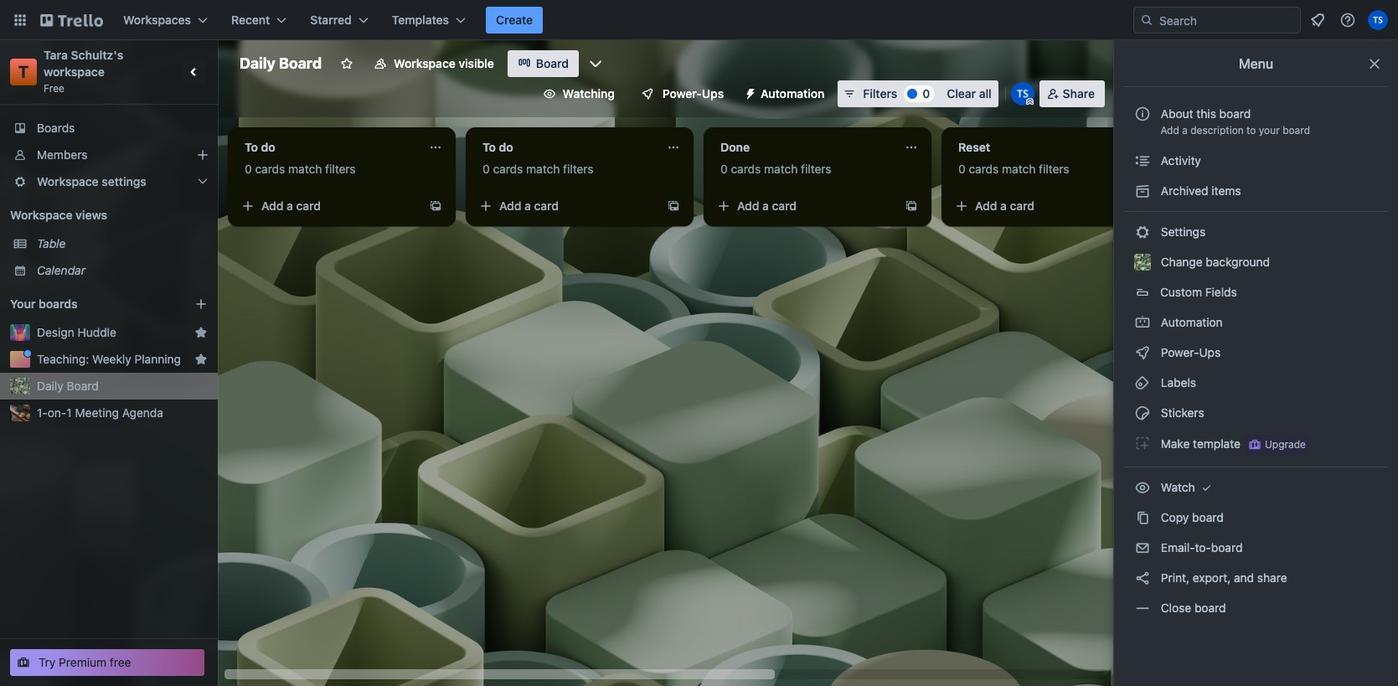 Task type: vqa. For each thing, say whether or not it's contained in the screenshot.
third cards from right
yes



Task type: describe. For each thing, give the bounding box(es) containing it.
add a card button for create from template… image
[[473, 193, 660, 220]]

close board
[[1158, 601, 1226, 615]]

teaching: weekly planning button
[[37, 351, 188, 368]]

tara schultz's workspace free
[[44, 48, 126, 95]]

tara schultz's workspace link
[[44, 48, 126, 79]]

sm image for watch
[[1135, 479, 1151, 496]]

Board name text field
[[231, 50, 330, 77]]

primary element
[[0, 0, 1399, 40]]

planning
[[135, 352, 181, 366]]

add board image
[[194, 297, 208, 311]]

members
[[37, 147, 88, 162]]

open information menu image
[[1340, 12, 1357, 28]]

sm image for close board
[[1135, 600, 1151, 617]]

customize views image
[[587, 55, 604, 72]]

sm image for make template
[[1135, 435, 1151, 452]]

cards for 2nd to do text box from left
[[493, 162, 523, 176]]

templates button
[[382, 7, 476, 34]]

workspace for workspace views
[[10, 208, 73, 222]]

stickers
[[1158, 406, 1205, 420]]

sm image inside automation button
[[738, 80, 761, 104]]

workspace settings button
[[0, 168, 218, 195]]

schultz's
[[71, 48, 123, 62]]

description
[[1191, 124, 1244, 137]]

your
[[10, 297, 36, 311]]

to for second to do text box from the right
[[245, 140, 258, 154]]

close board link
[[1125, 595, 1388, 622]]

boards link
[[0, 115, 218, 142]]

0 horizontal spatial daily board
[[37, 379, 99, 393]]

premium
[[59, 655, 107, 670]]

sm image for copy board
[[1135, 509, 1151, 526]]

watch
[[1158, 480, 1199, 494]]

0 horizontal spatial daily
[[37, 379, 63, 393]]

1 vertical spatial power-ups
[[1158, 345, 1224, 359]]

2 horizontal spatial board
[[536, 56, 569, 70]]

search image
[[1140, 13, 1154, 27]]

done
[[721, 140, 750, 154]]

this
[[1197, 106, 1217, 121]]

clear
[[947, 86, 976, 101]]

automation button
[[738, 80, 835, 107]]

board up print, export, and share
[[1212, 540, 1243, 555]]

cards inside reset 0 cards match filters
[[969, 162, 999, 176]]

workspace views
[[10, 208, 107, 222]]

1 to do text field from the left
[[235, 134, 419, 161]]

items
[[1212, 184, 1241, 198]]

create
[[496, 13, 533, 27]]

archived items link
[[1125, 178, 1388, 204]]

agenda
[[122, 406, 163, 420]]

create button
[[486, 7, 543, 34]]

daily board inside text field
[[240, 54, 322, 72]]

tara schultz (taraschultz7) image
[[1368, 10, 1388, 30]]

email-to-board link
[[1125, 535, 1388, 561]]

sm image for automation
[[1135, 314, 1151, 331]]

sm image for activity
[[1135, 153, 1151, 169]]

templates
[[392, 13, 449, 27]]

watching button
[[533, 80, 625, 107]]

add a card for add a card button related to 1st create from template… icon from the left
[[261, 199, 321, 213]]

1-on-1 meeting agenda link
[[37, 405, 208, 421]]

print, export, and share
[[1158, 571, 1288, 585]]

archived items
[[1158, 184, 1241, 198]]

0 for second to do text box from the right
[[245, 162, 252, 176]]

t
[[18, 62, 29, 81]]

weekly
[[92, 352, 131, 366]]

settings
[[102, 174, 147, 189]]

custom fields button
[[1125, 279, 1388, 306]]

a inside about this board add a description to your board
[[1183, 124, 1188, 137]]

1 horizontal spatial automation
[[1158, 315, 1223, 329]]

sm image for power-ups
[[1135, 344, 1151, 361]]

card for create from template… image
[[534, 199, 559, 213]]

0 for 2nd to do text box from left
[[483, 162, 490, 176]]

sm image inside watch link
[[1199, 479, 1215, 496]]

change background link
[[1125, 249, 1388, 276]]

template
[[1193, 436, 1241, 451]]

meeting
[[75, 406, 119, 420]]

power-ups link
[[1125, 339, 1388, 366]]

try premium free button
[[10, 649, 204, 676]]

sm image for settings
[[1135, 224, 1151, 240]]

Reset text field
[[949, 134, 1133, 161]]

export,
[[1193, 571, 1231, 585]]

sm image for email-to-board
[[1135, 540, 1151, 556]]

filters inside reset 0 cards match filters
[[1039, 162, 1070, 176]]

t link
[[10, 59, 37, 85]]

custom
[[1161, 285, 1202, 299]]

design
[[37, 325, 74, 339]]

0 horizontal spatial board
[[67, 379, 99, 393]]

1 filters from the left
[[325, 162, 356, 176]]

sm image for labels
[[1135, 375, 1151, 391]]

1
[[67, 406, 72, 420]]

add a card for 1st add a card button from right
[[975, 199, 1035, 213]]

archived
[[1161, 184, 1209, 198]]

clear all button
[[940, 80, 999, 107]]

workspaces button
[[113, 7, 218, 34]]

1 vertical spatial power-
[[1161, 345, 1200, 359]]

starred button
[[300, 7, 379, 34]]

0 cards match filters for 2nd to do text box from left
[[483, 162, 594, 176]]

your
[[1259, 124, 1280, 137]]

2 to do text field from the left
[[473, 134, 657, 161]]

1 create from template… image from the left
[[429, 199, 442, 213]]

0 notifications image
[[1308, 10, 1328, 30]]

custom fields
[[1161, 285, 1237, 299]]

about
[[1161, 106, 1194, 121]]

0 for done text box
[[721, 162, 728, 176]]

labels link
[[1125, 370, 1388, 396]]

3 filters from the left
[[801, 162, 832, 176]]

filters
[[863, 86, 898, 101]]

free
[[110, 655, 131, 670]]

board up to-
[[1193, 510, 1224, 525]]

teaching: weekly planning
[[37, 352, 181, 366]]

1 vertical spatial ups
[[1200, 345, 1221, 359]]

try premium free
[[39, 655, 131, 670]]

card for 1st create from template… icon from the left
[[296, 199, 321, 213]]

boards
[[37, 121, 75, 135]]

starred icon image for design huddle
[[194, 326, 208, 339]]

print, export, and share link
[[1125, 565, 1388, 592]]

tara
[[44, 48, 68, 62]]

upgrade button
[[1245, 435, 1310, 455]]

this member is an admin of this board. image
[[1026, 98, 1034, 106]]

add a card for add a card button corresponding to create from template… image
[[499, 199, 559, 213]]

change
[[1161, 255, 1203, 269]]

to for 2nd to do text box from left
[[483, 140, 496, 154]]

1-
[[37, 406, 48, 420]]

your boards with 4 items element
[[10, 294, 169, 314]]

huddle
[[78, 325, 116, 339]]

menu
[[1239, 56, 1274, 71]]

clear all
[[947, 86, 992, 101]]

about this board add a description to your board
[[1161, 106, 1311, 137]]

and
[[1234, 571, 1255, 585]]

make
[[1161, 436, 1190, 451]]

share
[[1258, 571, 1288, 585]]



Task type: locate. For each thing, give the bounding box(es) containing it.
sm image inside the close board link
[[1135, 600, 1151, 617]]

3 add a card from the left
[[737, 199, 797, 213]]

design huddle
[[37, 325, 116, 339]]

2 cards from the left
[[493, 162, 523, 176]]

to do
[[245, 140, 275, 154], [483, 140, 513, 154]]

0 vertical spatial daily
[[240, 54, 276, 72]]

2 to from the left
[[483, 140, 496, 154]]

sm image inside "print, export, and share" link
[[1135, 570, 1151, 587]]

automation
[[761, 86, 825, 101], [1158, 315, 1223, 329]]

activity link
[[1125, 147, 1388, 174]]

automation link
[[1125, 309, 1388, 336]]

board up to
[[1220, 106, 1251, 121]]

2 add a card button from the left
[[473, 193, 660, 220]]

sm image inside 'copy board' link
[[1135, 509, 1151, 526]]

make template
[[1158, 436, 1241, 451]]

board
[[279, 54, 322, 72], [536, 56, 569, 70], [67, 379, 99, 393]]

watch link
[[1125, 474, 1388, 501]]

board inside text field
[[279, 54, 322, 72]]

workspace for workspace visible
[[394, 56, 456, 70]]

0 cards match filters
[[245, 162, 356, 176], [483, 162, 594, 176], [721, 162, 832, 176]]

workspace visible
[[394, 56, 494, 70]]

daily up on- in the bottom of the page
[[37, 379, 63, 393]]

try
[[39, 655, 56, 670]]

3 cards from the left
[[731, 162, 761, 176]]

boards
[[39, 297, 78, 311]]

board down export,
[[1195, 601, 1226, 615]]

cards for second to do text box from the right
[[255, 162, 285, 176]]

recent
[[231, 13, 270, 27]]

3 card from the left
[[772, 199, 797, 213]]

power- up labels
[[1161, 345, 1200, 359]]

teaching:
[[37, 352, 89, 366]]

design huddle button
[[37, 324, 188, 341]]

settings link
[[1125, 219, 1388, 246]]

1 vertical spatial automation
[[1158, 315, 1223, 329]]

board left star or unstar board image
[[279, 54, 322, 72]]

members link
[[0, 142, 218, 168]]

copy
[[1161, 510, 1189, 525]]

0 horizontal spatial to do
[[245, 140, 275, 154]]

automation down custom fields on the right
[[1158, 315, 1223, 329]]

1 horizontal spatial power-
[[1161, 345, 1200, 359]]

4 card from the left
[[1010, 199, 1035, 213]]

To do text field
[[235, 134, 419, 161], [473, 134, 657, 161]]

daily board link
[[37, 378, 208, 395]]

1 horizontal spatial ups
[[1200, 345, 1221, 359]]

2 0 cards match filters from the left
[[483, 162, 594, 176]]

workspace inside dropdown button
[[37, 174, 99, 189]]

ups inside button
[[702, 86, 724, 101]]

1 horizontal spatial board
[[279, 54, 322, 72]]

table link
[[37, 235, 208, 252]]

4 add a card button from the left
[[949, 193, 1136, 220]]

workspace down templates dropdown button
[[394, 56, 456, 70]]

0 cards match filters for done text box
[[721, 162, 832, 176]]

0 vertical spatial automation
[[761, 86, 825, 101]]

0 vertical spatial ups
[[702, 86, 724, 101]]

match for done text box
[[764, 162, 798, 176]]

0 cards match filters for second to do text box from the right
[[245, 162, 356, 176]]

board up watching button
[[536, 56, 569, 70]]

to
[[1247, 124, 1256, 137]]

copy board link
[[1125, 504, 1388, 531]]

cards
[[255, 162, 285, 176], [493, 162, 523, 176], [731, 162, 761, 176], [969, 162, 999, 176]]

2 create from template… image from the left
[[905, 199, 918, 213]]

to do for second to do text box from the right
[[245, 140, 275, 154]]

back to home image
[[40, 7, 103, 34]]

1 horizontal spatial power-ups
[[1158, 345, 1224, 359]]

filters
[[325, 162, 356, 176], [563, 162, 594, 176], [801, 162, 832, 176], [1039, 162, 1070, 176]]

starred icon image
[[194, 326, 208, 339], [194, 353, 208, 366]]

1 match from the left
[[288, 162, 322, 176]]

on-
[[48, 406, 67, 420]]

workspace inside button
[[394, 56, 456, 70]]

4 match from the left
[[1002, 162, 1036, 176]]

add a card button for first create from template… icon from the right
[[711, 193, 898, 220]]

match for 2nd to do text box from left
[[526, 162, 560, 176]]

copy board
[[1158, 510, 1224, 525]]

starred icon image down add board image
[[194, 326, 208, 339]]

2 filters from the left
[[563, 162, 594, 176]]

0 horizontal spatial automation
[[761, 86, 825, 101]]

0 inside reset 0 cards match filters
[[959, 162, 966, 176]]

sm image inside archived items link
[[1135, 183, 1151, 199]]

do
[[261, 140, 275, 154], [499, 140, 513, 154]]

sm image for stickers
[[1135, 405, 1151, 421]]

workspace down members
[[37, 174, 99, 189]]

sm image inside email-to-board link
[[1135, 540, 1151, 556]]

reset
[[959, 140, 991, 154]]

4 cards from the left
[[969, 162, 999, 176]]

sm image inside stickers link
[[1135, 405, 1151, 421]]

starred
[[310, 13, 352, 27]]

5 sm image from the top
[[1135, 479, 1151, 496]]

3 0 cards match filters from the left
[[721, 162, 832, 176]]

Done text field
[[711, 134, 895, 161]]

add a card button for 1st create from template… icon from the left
[[235, 193, 422, 220]]

match
[[288, 162, 322, 176], [526, 162, 560, 176], [764, 162, 798, 176], [1002, 162, 1036, 176]]

workspace navigation collapse icon image
[[183, 60, 206, 84]]

2 match from the left
[[526, 162, 560, 176]]

your boards
[[10, 297, 78, 311]]

7 sm image from the top
[[1135, 600, 1151, 617]]

1-on-1 meeting agenda
[[37, 406, 163, 420]]

sm image inside power-ups link
[[1135, 344, 1151, 361]]

daily board down recent dropdown button
[[240, 54, 322, 72]]

share
[[1063, 86, 1095, 101]]

calendar link
[[37, 262, 208, 279]]

0 horizontal spatial ups
[[702, 86, 724, 101]]

0 vertical spatial daily board
[[240, 54, 322, 72]]

1 to do from the left
[[245, 140, 275, 154]]

1 vertical spatial daily board
[[37, 379, 99, 393]]

2 card from the left
[[534, 199, 559, 213]]

power- down primary element
[[663, 86, 702, 101]]

0 vertical spatial power-ups
[[663, 86, 724, 101]]

sm image inside settings link
[[1135, 224, 1151, 240]]

star or unstar board image
[[340, 57, 354, 70]]

1 0 cards match filters from the left
[[245, 162, 356, 176]]

print,
[[1161, 571, 1190, 585]]

power-ups up the done
[[663, 86, 724, 101]]

watching
[[563, 86, 615, 101]]

close
[[1161, 601, 1192, 615]]

2 horizontal spatial 0 cards match filters
[[721, 162, 832, 176]]

to
[[245, 140, 258, 154], [483, 140, 496, 154]]

free
[[44, 82, 65, 95]]

match for second to do text box from the right
[[288, 162, 322, 176]]

to-
[[1195, 540, 1212, 555]]

table
[[37, 236, 66, 251]]

starred icon image right the planning
[[194, 353, 208, 366]]

1 to from the left
[[245, 140, 258, 154]]

sm image inside "labels" link
[[1135, 375, 1151, 391]]

add a card button
[[235, 193, 422, 220], [473, 193, 660, 220], [711, 193, 898, 220], [949, 193, 1136, 220]]

upgrade
[[1265, 438, 1306, 451]]

labels
[[1158, 375, 1197, 390]]

2 do from the left
[[499, 140, 513, 154]]

2 starred icon image from the top
[[194, 353, 208, 366]]

6 sm image from the top
[[1135, 509, 1151, 526]]

1 horizontal spatial to
[[483, 140, 496, 154]]

1 add a card from the left
[[261, 199, 321, 213]]

daily board up 1 on the left bottom
[[37, 379, 99, 393]]

board link
[[508, 50, 579, 77]]

4 sm image from the top
[[1135, 405, 1151, 421]]

daily down recent dropdown button
[[240, 54, 276, 72]]

share button
[[1040, 80, 1105, 107]]

sm image
[[1135, 153, 1151, 169], [1135, 183, 1151, 199], [1135, 314, 1151, 331], [1135, 405, 1151, 421], [1135, 479, 1151, 496], [1135, 509, 1151, 526], [1135, 600, 1151, 617]]

2 sm image from the top
[[1135, 183, 1151, 199]]

1 add a card button from the left
[[235, 193, 422, 220]]

add a card
[[261, 199, 321, 213], [499, 199, 559, 213], [737, 199, 797, 213], [975, 199, 1035, 213]]

email-to-board
[[1158, 540, 1243, 555]]

0 vertical spatial starred icon image
[[194, 326, 208, 339]]

cards for done text box
[[731, 162, 761, 176]]

0 horizontal spatial create from template… image
[[429, 199, 442, 213]]

create from template… image
[[429, 199, 442, 213], [905, 199, 918, 213]]

sm image for print, export, and share
[[1135, 570, 1151, 587]]

add a card for first create from template… icon from the right's add a card button
[[737, 199, 797, 213]]

board
[[1220, 106, 1251, 121], [1283, 124, 1311, 137], [1193, 510, 1224, 525], [1212, 540, 1243, 555], [1195, 601, 1226, 615]]

board up 1 on the left bottom
[[67, 379, 99, 393]]

0 horizontal spatial power-ups
[[663, 86, 724, 101]]

1 vertical spatial starred icon image
[[194, 353, 208, 366]]

sm image
[[738, 80, 761, 104], [1135, 224, 1151, 240], [1135, 344, 1151, 361], [1135, 375, 1151, 391], [1135, 435, 1151, 452], [1199, 479, 1215, 496], [1135, 540, 1151, 556], [1135, 570, 1151, 587]]

0 horizontal spatial 0 cards match filters
[[245, 162, 356, 176]]

1 horizontal spatial do
[[499, 140, 513, 154]]

sm image inside automation link
[[1135, 314, 1151, 331]]

starred icon image for teaching: weekly planning
[[194, 353, 208, 366]]

0 horizontal spatial to
[[245, 140, 258, 154]]

do for second to do text box from the right
[[261, 140, 275, 154]]

workspaces
[[123, 13, 191, 27]]

do for 2nd to do text box from left
[[499, 140, 513, 154]]

1 vertical spatial workspace
[[37, 174, 99, 189]]

workspace for workspace settings
[[37, 174, 99, 189]]

power-ups up labels
[[1158, 345, 1224, 359]]

1 cards from the left
[[255, 162, 285, 176]]

background
[[1206, 255, 1270, 269]]

add
[[1161, 124, 1180, 137], [261, 199, 284, 213], [499, 199, 522, 213], [737, 199, 760, 213], [975, 199, 998, 213]]

3 add a card button from the left
[[711, 193, 898, 220]]

ups up the done
[[702, 86, 724, 101]]

automation up done text box
[[761, 86, 825, 101]]

0 horizontal spatial power-
[[663, 86, 702, 101]]

Search field
[[1154, 8, 1300, 33]]

stickers link
[[1125, 400, 1388, 427]]

1 do from the left
[[261, 140, 275, 154]]

email-
[[1161, 540, 1195, 555]]

to do for 2nd to do text box from left
[[483, 140, 513, 154]]

1 sm image from the top
[[1135, 153, 1151, 169]]

tara schultz (taraschultz7) image
[[1011, 82, 1035, 106]]

0 horizontal spatial to do text field
[[235, 134, 419, 161]]

visible
[[459, 56, 494, 70]]

1 vertical spatial daily
[[37, 379, 63, 393]]

sm image inside activity link
[[1135, 153, 1151, 169]]

1 horizontal spatial 0 cards match filters
[[483, 162, 594, 176]]

workspace
[[44, 65, 105, 79]]

all
[[979, 86, 992, 101]]

1 horizontal spatial to do
[[483, 140, 513, 154]]

0 horizontal spatial do
[[261, 140, 275, 154]]

1 horizontal spatial daily
[[240, 54, 276, 72]]

create from template… image
[[667, 199, 680, 213]]

3 sm image from the top
[[1135, 314, 1151, 331]]

4 filters from the left
[[1039, 162, 1070, 176]]

workspace up 'table'
[[10, 208, 73, 222]]

power-ups inside button
[[663, 86, 724, 101]]

board right the your
[[1283, 124, 1311, 137]]

power-ups button
[[629, 80, 734, 107]]

calendar
[[37, 263, 85, 277]]

2 add a card from the left
[[499, 199, 559, 213]]

0 vertical spatial power-
[[663, 86, 702, 101]]

1 horizontal spatial create from template… image
[[905, 199, 918, 213]]

1 card from the left
[[296, 199, 321, 213]]

ups down automation link
[[1200, 345, 1221, 359]]

1 starred icon image from the top
[[194, 326, 208, 339]]

automation inside button
[[761, 86, 825, 101]]

settings
[[1158, 225, 1206, 239]]

add inside about this board add a description to your board
[[1161, 124, 1180, 137]]

1 horizontal spatial to do text field
[[473, 134, 657, 161]]

fields
[[1206, 285, 1237, 299]]

daily inside text field
[[240, 54, 276, 72]]

card
[[296, 199, 321, 213], [534, 199, 559, 213], [772, 199, 797, 213], [1010, 199, 1035, 213]]

0 vertical spatial workspace
[[394, 56, 456, 70]]

1 horizontal spatial daily board
[[240, 54, 322, 72]]

4 add a card from the left
[[975, 199, 1035, 213]]

2 vertical spatial workspace
[[10, 208, 73, 222]]

sm image inside watch link
[[1135, 479, 1151, 496]]

2 to do from the left
[[483, 140, 513, 154]]

daily board
[[240, 54, 322, 72], [37, 379, 99, 393]]

3 match from the left
[[764, 162, 798, 176]]

sm image for archived items
[[1135, 183, 1151, 199]]

power- inside button
[[663, 86, 702, 101]]

workspace settings
[[37, 174, 147, 189]]

card for first create from template… icon from the right
[[772, 199, 797, 213]]

reset 0 cards match filters
[[959, 140, 1070, 176]]

match inside reset 0 cards match filters
[[1002, 162, 1036, 176]]



